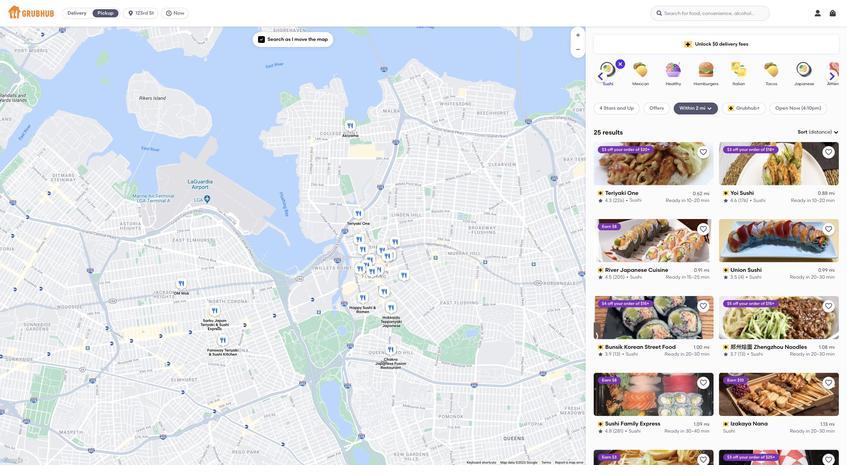 Task type: locate. For each thing, give the bounding box(es) containing it.
bunsik korean street food image
[[376, 244, 390, 259]]

2 10–20 from the left
[[813, 197, 826, 203]]

2 (13) from the left
[[739, 351, 746, 357]]

1 horizontal spatial map
[[569, 461, 576, 465]]

river japanese cuisine
[[606, 267, 669, 273]]

yoi sushi image
[[354, 262, 367, 277]]

3.7
[[731, 351, 737, 357]]

earn for sushi family express
[[603, 378, 612, 383]]

earn $10
[[728, 378, 745, 383]]

ready in 10–20 min
[[666, 197, 710, 203], [792, 197, 836, 203]]

order left $18+
[[750, 147, 761, 152]]

• sushi right (176)
[[751, 197, 766, 203]]

in for yoi sushi
[[808, 197, 812, 203]]

Search for food, convenience, alcohol... search field
[[651, 6, 770, 21]]

subscription pass image for sushi family express
[[598, 422, 604, 427]]

1 vertical spatial grubhub plus flag logo image
[[729, 106, 736, 111]]

min down 0.88 mi
[[827, 197, 836, 203]]

subscription pass image left 郑州烩面
[[724, 345, 730, 350]]

• for teriyaki
[[627, 197, 629, 203]]

earn down 4.3
[[603, 224, 612, 229]]

italian image
[[728, 62, 752, 77]]

(4)
[[739, 274, 745, 280]]

one inside map region
[[363, 221, 370, 226]]

0 horizontal spatial 10–20
[[688, 197, 700, 203]]

& inside sarku japan teriyaki & sushi express
[[216, 323, 219, 327]]

None field
[[799, 129, 840, 136]]

1 $15+ from the left
[[641, 301, 650, 306]]

• right (205)
[[627, 274, 629, 280]]

teriyaki one inside map region
[[348, 221, 370, 226]]

4.5
[[606, 274, 612, 280]]

sushi up 4.8 (281)
[[606, 421, 620, 427]]

sushi
[[604, 81, 614, 86], [741, 190, 755, 196], [630, 197, 642, 203], [754, 197, 766, 203], [748, 267, 762, 273], [631, 274, 643, 280], [750, 274, 762, 280], [363, 305, 373, 310], [220, 323, 229, 327], [626, 351, 639, 357], [752, 351, 764, 357], [213, 352, 222, 357], [606, 421, 620, 427], [629, 428, 641, 434], [724, 428, 736, 434]]

& for sushi
[[374, 305, 377, 310]]

mi
[[700, 105, 706, 111], [705, 191, 710, 196], [830, 191, 836, 196], [705, 268, 710, 273], [830, 268, 836, 273], [705, 345, 710, 350], [830, 345, 836, 350], [705, 422, 710, 427], [830, 422, 836, 427]]

min for 郑州烩面 zhengzhou noodles
[[827, 351, 836, 357]]

1 horizontal spatial one
[[628, 190, 639, 196]]

4.3 (226)
[[606, 197, 625, 203]]

• right (176)
[[751, 197, 753, 203]]

郑州烩面 zhengzhou noodles logo image
[[720, 296, 840, 339]]

min for izakaya nana
[[827, 428, 836, 434]]

10–20 for teriyaki one
[[688, 197, 700, 203]]

star icon image left 3.9
[[598, 352, 604, 357]]

grubhub plus flag logo image
[[685, 41, 693, 48], [729, 106, 736, 111]]

earn
[[603, 224, 612, 229], [603, 378, 612, 383], [728, 378, 737, 383], [603, 455, 612, 460]]

teriyaki right "fansway"
[[225, 348, 239, 353]]

star icon image left 4.3
[[598, 198, 604, 203]]

0 horizontal spatial $15+
[[641, 301, 650, 306]]

• for union
[[747, 274, 749, 280]]

star icon image for teriyaki one
[[598, 198, 604, 203]]

of
[[636, 147, 640, 152], [762, 147, 766, 152], [636, 301, 640, 306], [762, 301, 766, 306], [762, 455, 766, 460]]

within 2 mi
[[680, 105, 706, 111]]

food
[[663, 344, 676, 350]]

mi right 0.91
[[705, 268, 710, 273]]

• sushi for river
[[627, 274, 643, 280]]

star icon image
[[598, 198, 604, 203], [724, 198, 729, 203], [598, 275, 604, 280], [724, 275, 729, 280], [598, 352, 604, 357], [724, 352, 729, 357], [598, 429, 604, 434]]

happy sushi & ramen logo image
[[594, 450, 714, 465]]

save this restaurant image for teriyaki one
[[700, 148, 708, 156]]

mexican
[[633, 81, 650, 86]]

mi right 2
[[700, 105, 706, 111]]

10–20 down 0.88
[[813, 197, 826, 203]]

0 horizontal spatial (13)
[[613, 351, 621, 357]]

grubhub plus flag logo image for unlock $0 delivery fees
[[685, 41, 693, 48]]

teriyaki one up the (226)
[[606, 190, 639, 196]]

your
[[615, 147, 623, 152], [740, 147, 749, 152], [615, 301, 623, 306], [740, 301, 749, 306], [740, 455, 749, 460]]

$3 off your order of $18+
[[728, 147, 775, 152]]

10–20 for yoi sushi
[[813, 197, 826, 203]]

2
[[697, 105, 699, 111]]

1 vertical spatial &
[[216, 323, 219, 327]]

0 horizontal spatial express
[[208, 327, 222, 331]]

subscription pass image
[[724, 191, 730, 196], [724, 268, 730, 273], [724, 345, 730, 350]]

$8 down 3.9 (13)
[[613, 378, 617, 383]]

123rd
[[136, 10, 148, 16]]

chinese bbq & sushi image
[[398, 268, 411, 283]]

kitchen
[[223, 352, 237, 357]]

• right 3.9 (13)
[[623, 351, 625, 357]]

0.91
[[695, 268, 703, 273]]

order left "$20+"
[[624, 147, 635, 152]]

20–30 down 0.99
[[812, 274, 826, 280]]

zhengzhou
[[755, 344, 784, 350]]

star icon image left 4.8 at the bottom right
[[598, 429, 604, 434]]

4.3
[[606, 197, 612, 203]]

sarku
[[203, 318, 214, 323]]

0.99
[[819, 268, 829, 273]]

mi right 1.08
[[830, 345, 836, 350]]

0 horizontal spatial &
[[209, 352, 212, 357]]

earn for river japanese cuisine
[[603, 224, 612, 229]]

subscription pass image for union sushi
[[724, 268, 730, 273]]

(13) for bunsik
[[613, 351, 621, 357]]

teaus sushi burrito image
[[378, 285, 392, 300]]

mi right '0.62'
[[705, 191, 710, 196]]

now right the st
[[174, 10, 184, 16]]

• right (4)
[[747, 274, 749, 280]]

& left kitchen
[[209, 352, 212, 357]]

italian
[[733, 81, 746, 86]]

2 horizontal spatial &
[[374, 305, 377, 310]]

min down 0.91 mi
[[702, 274, 710, 280]]

your down results
[[615, 147, 623, 152]]

save this restaurant button for izakaya nana
[[823, 377, 836, 389]]

1 earn $8 from the top
[[603, 224, 617, 229]]

sushi right happy
[[363, 305, 373, 310]]

$8 down 4.3 (226)
[[613, 224, 617, 229]]

•
[[627, 197, 629, 203], [751, 197, 753, 203], [627, 274, 629, 280], [747, 274, 749, 280], [623, 351, 625, 357], [748, 351, 750, 357], [626, 428, 628, 434]]

min down 0.62 mi
[[702, 197, 710, 203]]

ready in 10–20 min for yoi sushi
[[792, 197, 836, 203]]

0 vertical spatial earn $8
[[603, 224, 617, 229]]

& inside 'happy sushi & ramen hokkaido teppanyaki japanese'
[[374, 305, 377, 310]]

1 (13) from the left
[[613, 351, 621, 357]]

0 vertical spatial teriyaki one
[[606, 190, 639, 196]]

sushi down sushi image
[[604, 81, 614, 86]]

error
[[577, 461, 584, 465]]

in for teriyaki one
[[682, 197, 686, 203]]

1.13 mi
[[821, 422, 836, 427]]

2 $15+ from the left
[[767, 301, 775, 306]]

$15+
[[641, 301, 650, 306], [767, 301, 775, 306]]

ready for bunsik korean street food
[[665, 351, 680, 357]]

japanese
[[795, 81, 815, 86], [621, 267, 648, 273], [383, 324, 401, 328], [376, 361, 394, 366]]

a
[[567, 461, 569, 465]]

1 10–20 from the left
[[688, 197, 700, 203]]

japanese image
[[793, 62, 817, 77]]

subscription pass image left union
[[724, 268, 730, 273]]

subscription pass image left yoi
[[724, 191, 730, 196]]

sushi up (176)
[[741, 190, 755, 196]]

subscription pass image for yoi sushi
[[724, 191, 730, 196]]

svg image
[[815, 9, 823, 17], [128, 10, 134, 17], [166, 10, 172, 17], [618, 61, 624, 67], [708, 106, 713, 111]]

©2023
[[516, 461, 526, 465]]

river japanese cuisine logo image
[[594, 219, 714, 262]]

20–30
[[812, 274, 826, 280], [686, 351, 700, 357], [812, 351, 826, 357], [812, 428, 826, 434]]

ready in 10–20 min for teriyaki one
[[666, 197, 710, 203]]

of for korean
[[636, 301, 640, 306]]

ready in 20–30 min for 郑州烩面 zhengzhou noodles
[[791, 351, 836, 357]]

restaurant
[[381, 365, 401, 370]]

order right $5
[[750, 301, 761, 306]]

1 vertical spatial earn $8
[[603, 378, 617, 383]]

min for union sushi
[[827, 274, 836, 280]]

0 vertical spatial &
[[374, 305, 377, 310]]

ready in 20–30 min for bunsik korean street food
[[665, 351, 710, 357]]

min for sushi family express
[[702, 428, 710, 434]]

river
[[606, 267, 619, 273]]

bunsik
[[606, 344, 623, 350]]

$8 for river
[[613, 224, 617, 229]]

keyboard shortcuts button
[[467, 460, 497, 465]]

1 horizontal spatial teriyaki one
[[606, 190, 639, 196]]

your right $5
[[740, 301, 749, 306]]

min down the 1.00 mi
[[702, 351, 710, 357]]

report a map error link
[[556, 461, 584, 465]]

open
[[776, 105, 789, 111]]

2 $8 from the top
[[613, 378, 617, 383]]

om wok
[[174, 291, 189, 296]]

20–30 down the 1.13
[[812, 428, 826, 434]]

earn $8 for river
[[603, 224, 617, 229]]

teppanyaki
[[381, 320, 402, 324]]

25 results
[[594, 128, 624, 136]]

0 horizontal spatial map
[[317, 36, 328, 42]]

order left $25+
[[750, 455, 761, 460]]

now button
[[161, 8, 192, 19]]

nagi ramen sushi image
[[353, 233, 366, 248]]

• down 郑州烩面
[[748, 351, 750, 357]]

earn left $10
[[728, 378, 737, 383]]

your right $4
[[615, 301, 623, 306]]

svg image inside the now button
[[166, 10, 172, 17]]

save this restaurant image for izakaya nana
[[825, 379, 834, 387]]

1 $8 from the top
[[613, 224, 617, 229]]

fansway teriyaki & sushi kitchen image
[[216, 333, 230, 348]]

2 vertical spatial subscription pass image
[[724, 345, 730, 350]]

japanese up (205)
[[621, 267, 648, 273]]

google image
[[2, 456, 24, 465]]

now inside the now button
[[174, 10, 184, 16]]

order for sushi
[[750, 147, 761, 152]]

10–20 down '0.62'
[[688, 197, 700, 203]]

0 vertical spatial now
[[174, 10, 184, 16]]

and
[[617, 105, 627, 111]]

$15+ for zhengzhou
[[767, 301, 775, 306]]

2 earn $8 from the top
[[603, 378, 617, 383]]

0 horizontal spatial one
[[363, 221, 370, 226]]

akiyama image
[[344, 119, 358, 134]]

ocha x baobao image
[[384, 248, 398, 263]]

ready in 10–20 min down '0.62'
[[666, 197, 710, 203]]

1 horizontal spatial ready in 10–20 min
[[792, 197, 836, 203]]

move
[[295, 36, 308, 42]]

japanese inside fansway teriyaki & sushi kitchen chakra japanese fusion restaurant
[[376, 361, 394, 366]]

mi for bunsik korean street food
[[705, 345, 710, 350]]

• sushi down sushi family express
[[626, 428, 641, 434]]

subscription pass image for river japanese cuisine
[[598, 268, 604, 273]]

0 horizontal spatial teriyaki one
[[348, 221, 370, 226]]

japanese inside 'happy sushi & ramen hokkaido teppanyaki japanese'
[[383, 324, 401, 328]]

min for river japanese cuisine
[[702, 274, 710, 280]]

save this restaurant button for river japanese cuisine
[[698, 223, 710, 235]]

now
[[174, 10, 184, 16], [790, 105, 801, 111]]

star icon image left 4.6
[[724, 198, 729, 203]]

0 vertical spatial $8
[[613, 224, 617, 229]]

• for yoi
[[751, 197, 753, 203]]

grubhub plus flag logo image left unlock
[[685, 41, 693, 48]]

4.6 (176)
[[731, 197, 749, 203]]

keyboard shortcuts
[[467, 461, 497, 465]]

min down '1.13 mi'
[[827, 428, 836, 434]]

svg image
[[830, 9, 838, 17], [657, 10, 663, 17], [260, 38, 264, 42], [834, 130, 840, 135]]

save this restaurant image
[[700, 148, 708, 156], [700, 225, 708, 233], [825, 302, 834, 310], [825, 379, 834, 387], [700, 456, 708, 464]]

$3 for $3 off your order of $25+
[[728, 455, 733, 460]]

• right the (226)
[[627, 197, 629, 203]]

japanese down chakra japanese fusion restaurant image
[[376, 361, 394, 366]]

ready for river japanese cuisine
[[667, 274, 681, 280]]

$4 off your order of $15+
[[603, 301, 650, 306]]

type x kitchen image
[[384, 248, 398, 263]]

subscription pass image for 郑州烩面 zhengzhou noodles
[[724, 345, 730, 350]]

map region
[[0, 0, 644, 465]]

mi right 1.00
[[705, 345, 710, 350]]

1 subscription pass image from the top
[[724, 191, 730, 196]]

ready in 20–30 min down 1.00
[[665, 351, 710, 357]]

ready in 20–30 min down 0.99
[[791, 274, 836, 280]]

american
[[828, 81, 847, 86]]

order right $4
[[624, 301, 635, 306]]

20–30 down 1.08
[[812, 351, 826, 357]]

0 vertical spatial grubhub plus flag logo image
[[685, 41, 693, 48]]

sushi down river japanese cuisine
[[631, 274, 643, 280]]

your left $18+
[[740, 147, 749, 152]]

0 vertical spatial map
[[317, 36, 328, 42]]

min for bunsik korean street food
[[702, 351, 710, 357]]

yoi sushi
[[731, 190, 755, 196]]

4
[[600, 105, 603, 111]]

earn down 3.9
[[603, 378, 612, 383]]

sushi right the (226)
[[630, 197, 642, 203]]

save this restaurant image
[[825, 148, 834, 156], [825, 225, 834, 233], [700, 302, 708, 310], [700, 379, 708, 387], [825, 456, 834, 464]]

ready in 20–30 min down the 1.13
[[791, 428, 836, 434]]

ready for yoi sushi
[[792, 197, 807, 203]]

of left $18+
[[762, 147, 766, 152]]

izakaya nana logo image
[[720, 373, 840, 416]]

mi for union sushi
[[830, 268, 836, 273]]

0 vertical spatial one
[[628, 190, 639, 196]]

teriyaki one logo image
[[594, 142, 714, 185]]

teriyaki
[[606, 190, 627, 196], [348, 221, 362, 226], [201, 323, 215, 327], [225, 348, 239, 353]]

• right (281)
[[626, 428, 628, 434]]

min down 1.08 mi
[[827, 351, 836, 357]]

mi right 0.88
[[830, 191, 836, 196]]

earn $8
[[603, 224, 617, 229], [603, 378, 617, 383]]

1 vertical spatial subscription pass image
[[724, 268, 730, 273]]

0 horizontal spatial now
[[174, 10, 184, 16]]

1 horizontal spatial (13)
[[739, 351, 746, 357]]

of left $25+
[[762, 455, 766, 460]]

1 vertical spatial $8
[[613, 378, 617, 383]]

• sushi down korean
[[623, 351, 639, 357]]

2 ready in 10–20 min from the left
[[792, 197, 836, 203]]

1 horizontal spatial &
[[216, 323, 219, 327]]

hokkaido teppanyaki  japanese image
[[385, 301, 398, 316]]

min down the 1.09 mi
[[702, 428, 710, 434]]

& right ramen
[[374, 305, 377, 310]]

distance
[[811, 129, 831, 135]]

$5 off your order of $15+
[[728, 301, 775, 306]]

30–40
[[686, 428, 700, 434]]

(13)
[[613, 351, 621, 357], [739, 351, 746, 357]]

earn $8 down 3.9
[[603, 378, 617, 383]]

1.13
[[821, 422, 829, 427]]

bunsik korean street food logo image
[[594, 296, 714, 339]]

sarku japan teriyaki & sushi express image
[[208, 304, 222, 319]]

1 horizontal spatial 10–20
[[813, 197, 826, 203]]

0.62 mi
[[694, 191, 710, 196]]

• sushi for bunsik
[[623, 351, 639, 357]]

3 subscription pass image from the top
[[724, 345, 730, 350]]

japan
[[215, 318, 227, 323]]

unlock $0 delivery fees
[[696, 41, 749, 47]]

0 vertical spatial express
[[208, 327, 222, 331]]

0 horizontal spatial grubhub plus flag logo image
[[685, 41, 693, 48]]

teaus sushi burrito logo image
[[720, 450, 840, 465]]

1 horizontal spatial grubhub plus flag logo image
[[729, 106, 736, 111]]

$3 off your order of $25+
[[728, 455, 776, 460]]

teriyaki one up nagi ramen sushi icon
[[348, 221, 370, 226]]

star icon image for bunsik korean street food
[[598, 352, 604, 357]]

sushi down izakaya
[[724, 428, 736, 434]]

om
[[174, 291, 180, 296]]

teriyaki up nagi ramen sushi icon
[[348, 221, 362, 226]]

chakra
[[384, 357, 398, 362]]

0 vertical spatial subscription pass image
[[724, 191, 730, 196]]

earn $8 down 4.3
[[603, 224, 617, 229]]

river japanese cuisine image
[[364, 253, 377, 268]]

express down japan at bottom left
[[208, 327, 222, 331]]

sushi right union
[[748, 267, 762, 273]]

report
[[556, 461, 566, 465]]

subscription pass image
[[598, 191, 604, 196], [598, 268, 604, 273], [598, 345, 604, 350], [598, 422, 604, 427], [724, 422, 730, 427]]

open now (4:10pm)
[[776, 105, 822, 111]]

star icon image left 4.5
[[598, 275, 604, 280]]

1.00 mi
[[694, 345, 710, 350]]

1 vertical spatial one
[[363, 221, 370, 226]]

save this restaurant image for river japanese cuisine
[[700, 225, 708, 233]]

• sushi right the (226)
[[627, 197, 642, 203]]

express inside sarku japan teriyaki & sushi express
[[208, 327, 222, 331]]

& right sarku
[[216, 323, 219, 327]]

• sushi down union sushi
[[747, 274, 762, 280]]

korean
[[625, 344, 644, 350]]

ready in 20–30 min down 1.08
[[791, 351, 836, 357]]

save this restaurant button for teriyaki one
[[698, 146, 710, 158]]

express
[[208, 327, 222, 331], [640, 421, 661, 427]]

2 vertical spatial &
[[209, 352, 212, 357]]

stars
[[604, 105, 616, 111]]

express right family
[[640, 421, 661, 427]]

$4
[[603, 301, 607, 306]]

offers
[[650, 105, 665, 111]]

• for sushi
[[626, 428, 628, 434]]

of left "$20+"
[[636, 147, 640, 152]]

2 subscription pass image from the top
[[724, 268, 730, 273]]

1 horizontal spatial $15+
[[767, 301, 775, 306]]

earn for izakaya nana
[[728, 378, 737, 383]]

mi right 0.99
[[830, 268, 836, 273]]

• sushi for union
[[747, 274, 762, 280]]

1 horizontal spatial express
[[640, 421, 661, 427]]

ready for teriyaki one
[[666, 197, 681, 203]]

1 ready in 10–20 min from the left
[[666, 197, 710, 203]]

• sushi down river japanese cuisine
[[627, 274, 643, 280]]

ready in 10–20 min down 0.88
[[792, 197, 836, 203]]

ready for izakaya nana
[[791, 428, 806, 434]]

ready in 20–30 min for izakaya nana
[[791, 428, 836, 434]]

sushi right (176)
[[754, 197, 766, 203]]

bunsik korean street food
[[606, 344, 676, 350]]

star icon image left 3.5
[[724, 275, 729, 280]]

1 horizontal spatial now
[[790, 105, 801, 111]]

0 horizontal spatial ready in 10–20 min
[[666, 197, 710, 203]]

sushi left kitchen
[[213, 352, 222, 357]]

4.8 (281)
[[606, 428, 624, 434]]

mi right 1.09 in the bottom of the page
[[705, 422, 710, 427]]

in for sushi family express
[[681, 428, 685, 434]]

of right $5
[[762, 301, 766, 306]]

hamburgers image
[[695, 62, 719, 77]]

(13) down 郑州烩面
[[739, 351, 746, 357]]

of right $4
[[636, 301, 640, 306]]

20–30 down 1.00
[[686, 351, 700, 357]]

mi for sushi family express
[[705, 422, 710, 427]]

1 vertical spatial teriyaki one
[[348, 221, 370, 226]]

& inside fansway teriyaki & sushi kitchen chakra japanese fusion restaurant
[[209, 352, 212, 357]]



Task type: vqa. For each thing, say whether or not it's contained in the screenshot.


Task type: describe. For each thing, give the bounding box(es) containing it.
20–30 for izakaya nana
[[812, 428, 826, 434]]

0.88 mi
[[819, 191, 836, 196]]

teriyaki one image
[[352, 207, 366, 222]]

hasu sushi (prince st) image
[[360, 259, 374, 274]]

min for yoi sushi
[[827, 197, 836, 203]]

sushi down korean
[[626, 351, 639, 357]]

4.6
[[731, 197, 738, 203]]

thật pho image
[[360, 259, 374, 274]]

off for bunsik
[[608, 301, 614, 306]]

map
[[501, 461, 508, 465]]

of for one
[[636, 147, 640, 152]]

sushi family express logo image
[[594, 373, 714, 416]]

3.5 (4)
[[731, 274, 745, 280]]

subscription pass image for bunsik korean street food
[[598, 345, 604, 350]]

svg image inside 123rd st button
[[128, 10, 134, 17]]

healthy image
[[662, 62, 686, 77]]

your left $25+
[[740, 455, 749, 460]]

yoi sushi logo image
[[720, 142, 840, 185]]

sushi down union sushi
[[750, 274, 762, 280]]

star icon image for union sushi
[[724, 275, 729, 280]]

om wok image
[[175, 277, 188, 292]]

ready for union sushi
[[791, 274, 806, 280]]

sushi family express image
[[381, 249, 395, 264]]

pickup button
[[91, 8, 120, 19]]

of for zhengzhou
[[762, 301, 766, 306]]

teriyaki inside fansway teriyaki & sushi kitchen chakra japanese fusion restaurant
[[225, 348, 239, 353]]

4.8
[[606, 428, 612, 434]]

chakra japanese fusion restaurant image
[[384, 343, 398, 358]]

map data ©2023 google
[[501, 461, 538, 465]]

mi for river japanese cuisine
[[705, 268, 710, 273]]

your for bunsik
[[615, 301, 623, 306]]

20–30 for bunsik korean street food
[[686, 351, 700, 357]]

sushi down sushi family express
[[629, 428, 641, 434]]

(13) for 郑州烩面
[[739, 351, 746, 357]]

save this restaurant button for bunsik korean street food
[[698, 300, 710, 312]]

save this restaurant image for sushi family express
[[700, 379, 708, 387]]

as
[[286, 36, 291, 42]]

in for bunsik korean street food
[[681, 351, 685, 357]]

123rd st button
[[123, 8, 161, 19]]

happy sushi & ramen hokkaido teppanyaki japanese
[[350, 305, 402, 328]]

$5
[[728, 301, 733, 306]]

(4:10pm)
[[802, 105, 822, 111]]

takumi sushi image
[[384, 300, 398, 315]]

mi for yoi sushi
[[830, 191, 836, 196]]

teriyaki up 4.3 (226)
[[606, 190, 627, 196]]

mexican image
[[629, 62, 653, 77]]

i
[[292, 36, 294, 42]]

keyboard
[[467, 461, 481, 465]]

$20+
[[641, 147, 651, 152]]

union sushi logo image
[[720, 219, 840, 262]]

in for union sushi
[[807, 274, 811, 280]]

search as i move the map
[[268, 36, 328, 42]]

ready for sushi family express
[[665, 428, 680, 434]]

ready in 15–25 min
[[667, 274, 710, 280]]

tacos
[[766, 81, 778, 86]]

fees
[[740, 41, 749, 47]]

earn $3
[[603, 455, 617, 460]]

1.09
[[695, 422, 703, 427]]

your for teriyaki
[[615, 147, 623, 152]]

star icon image for 郑州烩面 zhengzhou noodles
[[724, 352, 729, 357]]

sushi family express
[[606, 421, 661, 427]]

fresh sushi bar image
[[366, 265, 379, 280]]

4 stars and up
[[600, 105, 635, 111]]

20–30 for 郑州烩面 zhengzhou noodles
[[812, 351, 826, 357]]

ramen
[[357, 310, 370, 314]]

1.09 mi
[[695, 422, 710, 427]]

ready in 20–30 min for union sushi
[[791, 274, 836, 280]]

street
[[645, 344, 662, 350]]

fansway teriyaki & sushi kitchen chakra japanese fusion restaurant
[[207, 348, 407, 370]]

sarku japan teriyaki & sushi express
[[201, 318, 229, 331]]

shortcuts
[[482, 461, 497, 465]]

union sushi image
[[376, 242, 390, 257]]

$15+ for korean
[[641, 301, 650, 306]]

in for 郑州烩面 zhengzhou noodles
[[807, 351, 811, 357]]

plus icon image
[[575, 32, 582, 39]]

郑州烩面 zhengzhou noodles image
[[372, 263, 386, 278]]

ready for 郑州烩面 zhengzhou noodles
[[791, 351, 806, 357]]

union
[[731, 267, 747, 273]]

(205)
[[614, 274, 625, 280]]

sort
[[799, 129, 808, 135]]

$3 off your order of $20+
[[603, 147, 651, 152]]

• for 郑州烩面
[[748, 351, 750, 357]]

1.08
[[820, 345, 829, 350]]

save this restaurant image for yoi sushi
[[825, 148, 834, 156]]

$3 for $3 off your order of $18+
[[728, 147, 733, 152]]

nana
[[754, 421, 769, 427]]

off for yoi
[[734, 147, 739, 152]]

sushi inside sarku japan teriyaki & sushi express
[[220, 323, 229, 327]]

sushi down "zhengzhou"
[[752, 351, 764, 357]]

cuisine
[[649, 267, 669, 273]]

subscription pass image for teriyaki one
[[598, 191, 604, 196]]

family
[[621, 421, 639, 427]]

• for bunsik
[[623, 351, 625, 357]]

delivery
[[720, 41, 738, 47]]

pickup
[[98, 10, 114, 16]]

within
[[680, 105, 695, 111]]

delivery
[[68, 10, 86, 16]]

order for korean
[[624, 301, 635, 306]]

& for teriyaki
[[209, 352, 212, 357]]

1 vertical spatial now
[[790, 105, 801, 111]]

sushi image
[[597, 62, 621, 77]]

google
[[527, 461, 538, 465]]

data
[[508, 461, 515, 465]]

save this restaurant button for 郑州烩面 zhengzhou noodles
[[823, 300, 836, 312]]

0.88
[[819, 191, 829, 196]]

star icon image for sushi family express
[[598, 429, 604, 434]]

minus icon image
[[575, 46, 582, 53]]

3.9 (13)
[[606, 351, 621, 357]]

• sushi for teriyaki
[[627, 197, 642, 203]]

st
[[149, 10, 154, 16]]

郑州烩面 zhengzhou noodles
[[731, 344, 808, 350]]

123rd st
[[136, 10, 154, 16]]

3.9
[[606, 351, 612, 357]]

star icon image for river japanese cuisine
[[598, 275, 604, 280]]

terms link
[[542, 461, 552, 465]]

$0
[[713, 41, 719, 47]]

save this restaurant button for yoi sushi
[[823, 146, 836, 158]]

grubhub plus flag logo image for grubhub+
[[729, 106, 736, 111]]

郑州烩面
[[731, 344, 753, 350]]

terms
[[542, 461, 552, 465]]

off for 郑州烩面
[[734, 301, 739, 306]]

unlock
[[696, 41, 712, 47]]

mi for teriyaki one
[[705, 191, 710, 196]]

mi for 郑州烩面 zhengzhou noodles
[[830, 345, 836, 350]]

american image
[[826, 62, 848, 77]]

your for yoi
[[740, 147, 749, 152]]

teriyaki inside sarku japan teriyaki & sushi express
[[201, 323, 215, 327]]

save this restaurant image for bunsik korean street food
[[700, 302, 708, 310]]

• sushi for 郑州烩面
[[748, 351, 764, 357]]

in for izakaya nana
[[807, 428, 811, 434]]

min for teriyaki one
[[702, 197, 710, 203]]

happy sushi & ramen image
[[356, 291, 370, 306]]

(281)
[[614, 428, 624, 434]]

order for zhengzhou
[[750, 301, 761, 306]]

1 vertical spatial map
[[569, 461, 576, 465]]

main navigation navigation
[[0, 0, 848, 27]]

(176)
[[739, 197, 749, 203]]

• sushi for sushi
[[626, 428, 641, 434]]

$8 for sushi
[[613, 378, 617, 383]]

sushi inside fansway teriyaki & sushi kitchen chakra japanese fusion restaurant
[[213, 352, 222, 357]]

delivery button
[[63, 8, 91, 19]]

3.5
[[731, 274, 738, 280]]

0.91 mi
[[695, 268, 710, 273]]

earn $8 for sushi
[[603, 378, 617, 383]]

0.62
[[694, 191, 703, 196]]

0.99 mi
[[819, 268, 836, 273]]

$3 for $3 off your order of $20+
[[603, 147, 607, 152]]

save this restaurant button for sushi family express
[[698, 377, 710, 389]]

m sushi bar & lounge image
[[356, 242, 370, 257]]

izakaya nana image
[[389, 235, 403, 250]]

earn down 4.8 at the bottom right
[[603, 455, 612, 460]]

noodles
[[786, 344, 808, 350]]

$25+
[[767, 455, 776, 460]]

healthy
[[666, 81, 682, 86]]

star icon image for yoi sushi
[[724, 198, 729, 203]]

of for sushi
[[762, 147, 766, 152]]

$10
[[738, 378, 745, 383]]

ready in 30–40 min
[[665, 428, 710, 434]]

japanese down japanese image
[[795, 81, 815, 86]]

tacos image
[[760, 62, 784, 77]]

save this restaurant image for 郑州烩面 zhengzhou noodles
[[825, 302, 834, 310]]

(
[[810, 129, 811, 135]]

• sushi for yoi
[[751, 197, 766, 203]]

4.5 (205)
[[606, 274, 625, 280]]

sushi inside 'happy sushi & ramen hokkaido teppanyaki japanese'
[[363, 305, 373, 310]]

wok
[[181, 291, 189, 296]]

none field containing sort
[[799, 129, 840, 136]]

order for one
[[624, 147, 635, 152]]

your for 郑州烩面
[[740, 301, 749, 306]]

in for river japanese cuisine
[[682, 274, 687, 280]]

1 vertical spatial express
[[640, 421, 661, 427]]

fansway
[[207, 348, 224, 353]]

up
[[628, 105, 635, 111]]

subscription pass image for izakaya nana
[[724, 422, 730, 427]]

svg image inside field
[[834, 130, 840, 135]]



